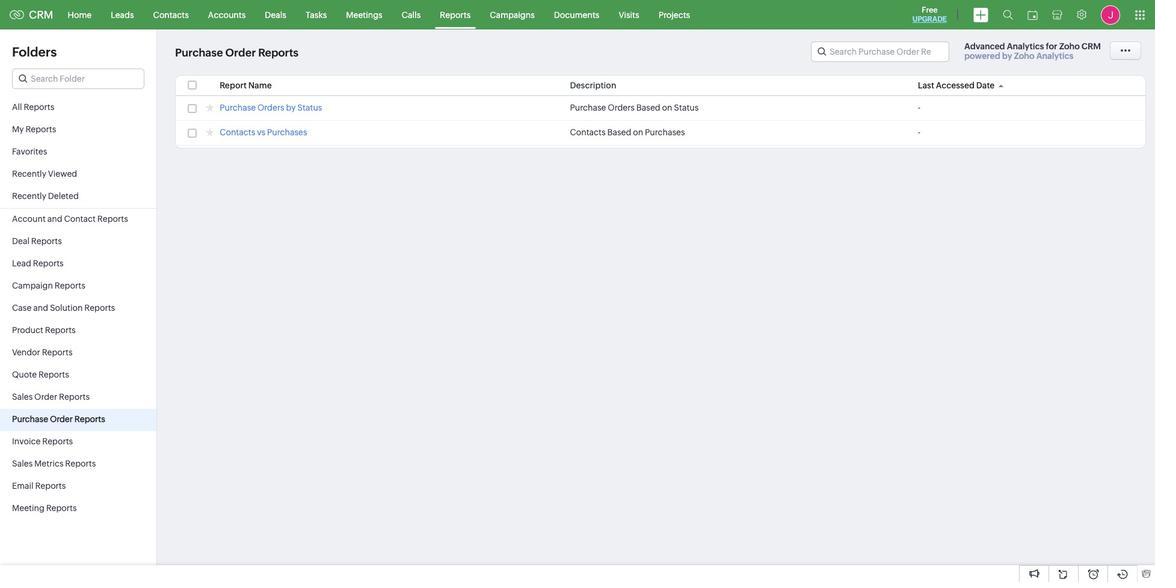 Task type: vqa. For each thing, say whether or not it's contained in the screenshot.
right Purchases
yes



Task type: describe. For each thing, give the bounding box(es) containing it.
reports right my
[[26, 125, 56, 134]]

reports up 'sales metrics reports'
[[42, 437, 73, 446]]

reports down product reports
[[42, 348, 73, 357]]

my
[[12, 125, 24, 134]]

contacts vs purchases link
[[220, 128, 307, 139]]

Search Purchase Order Reports text field
[[812, 42, 949, 61]]

all reports link
[[0, 97, 156, 119]]

case and solution reports link
[[0, 298, 156, 320]]

lead reports link
[[0, 253, 156, 276]]

sales order reports link
[[0, 387, 156, 409]]

1 horizontal spatial zoho
[[1059, 42, 1080, 51]]

reports right "contact"
[[97, 214, 128, 224]]

profile image
[[1101, 5, 1120, 24]]

quote reports link
[[0, 365, 156, 387]]

invoice reports
[[12, 437, 73, 446]]

viewed
[[48, 169, 77, 179]]

order for sales order reports 'link'
[[34, 392, 57, 402]]

purchase order reports link
[[0, 409, 156, 431]]

2 purchases from the left
[[645, 128, 685, 137]]

email
[[12, 481, 33, 491]]

purchase orders by status
[[220, 103, 322, 113]]

reports down "campaign reports" link
[[84, 303, 115, 313]]

meeting reports
[[12, 504, 77, 513]]

advanced analytics for zoho crm powered by zoho analytics
[[964, 42, 1101, 61]]

my reports link
[[0, 119, 156, 141]]

analytics down the calendar icon
[[1036, 51, 1073, 61]]

recently deleted
[[12, 191, 79, 201]]

upgrade
[[913, 15, 947, 23]]

vendor
[[12, 348, 40, 357]]

crm inside advanced analytics for zoho crm powered by zoho analytics
[[1082, 42, 1101, 51]]

campaign
[[12, 281, 53, 291]]

home link
[[58, 0, 101, 29]]

solution
[[50, 303, 83, 313]]

invoice
[[12, 437, 41, 446]]

search image
[[1003, 10, 1013, 20]]

product reports link
[[0, 320, 156, 342]]

contact
[[64, 214, 96, 224]]

meeting reports link
[[0, 498, 156, 520]]

orders for by
[[257, 103, 284, 113]]

vendor reports link
[[0, 342, 156, 365]]

account and contact reports
[[12, 214, 128, 224]]

deals link
[[255, 0, 296, 29]]

report name
[[220, 81, 272, 90]]

and for account
[[47, 214, 62, 224]]

calls link
[[392, 0, 430, 29]]

sales metrics reports
[[12, 459, 96, 469]]

tasks
[[306, 10, 327, 20]]

tasks link
[[296, 0, 336, 29]]

case and solution reports
[[12, 303, 115, 313]]

campaign reports link
[[0, 276, 156, 298]]

vendor reports
[[12, 348, 73, 357]]

purchase up invoice
[[12, 415, 48, 424]]

advanced
[[964, 42, 1005, 51]]

deal reports link
[[0, 231, 156, 253]]

reports up sales order reports
[[38, 370, 69, 380]]

product
[[12, 325, 43, 335]]

invoice reports link
[[0, 431, 156, 454]]

reports up campaign reports
[[33, 259, 64, 268]]

1 horizontal spatial on
[[662, 103, 672, 113]]

sales metrics reports link
[[0, 454, 156, 476]]

recently for recently deleted
[[12, 191, 46, 201]]

email reports
[[12, 481, 66, 491]]

documents link
[[544, 0, 609, 29]]

0 horizontal spatial crm
[[29, 8, 53, 21]]

reports link
[[430, 0, 480, 29]]

1 horizontal spatial based
[[636, 103, 660, 113]]

and for case
[[33, 303, 48, 313]]

campaign reports
[[12, 281, 85, 291]]

last accessed date
[[918, 81, 995, 90]]

reports down invoice reports link
[[65, 459, 96, 469]]

deal reports
[[12, 236, 62, 246]]

quote
[[12, 370, 37, 380]]

accessed
[[936, 81, 975, 90]]

lead reports
[[12, 259, 64, 268]]

free
[[922, 5, 938, 14]]

0 horizontal spatial based
[[607, 128, 631, 137]]

0 vertical spatial order
[[225, 47, 256, 59]]

case
[[12, 303, 32, 313]]

0 horizontal spatial zoho
[[1014, 51, 1035, 61]]

purchase up report
[[175, 47, 223, 59]]

contacts based on purchases
[[570, 128, 685, 137]]

search element
[[996, 0, 1020, 29]]

purchase orders based on status
[[570, 103, 699, 113]]

- for purchase orders based on status
[[918, 103, 921, 113]]

contacts for contacts based on purchases
[[570, 128, 606, 137]]

reports right the calls
[[440, 10, 471, 20]]

reports up name
[[258, 47, 299, 59]]

description
[[570, 81, 616, 90]]

projects link
[[649, 0, 700, 29]]

orders for based
[[608, 103, 635, 113]]

- for contacts based on purchases
[[918, 128, 921, 137]]

report
[[220, 81, 247, 90]]

recently for recently viewed
[[12, 169, 46, 179]]

deal
[[12, 236, 29, 246]]

recently deleted link
[[0, 186, 156, 208]]



Task type: locate. For each thing, give the bounding box(es) containing it.
0 vertical spatial and
[[47, 214, 62, 224]]

by
[[1002, 51, 1012, 61], [286, 103, 296, 113]]

favorites
[[12, 147, 47, 156]]

documents
[[554, 10, 599, 20]]

leads link
[[101, 0, 144, 29]]

calendar image
[[1028, 10, 1038, 20]]

based
[[636, 103, 660, 113], [607, 128, 631, 137]]

date
[[976, 81, 995, 90]]

purchases right vs
[[267, 128, 307, 137]]

0 horizontal spatial purchase order reports
[[12, 415, 105, 424]]

sales down quote
[[12, 392, 33, 402]]

recently
[[12, 169, 46, 179], [12, 191, 46, 201]]

meetings
[[346, 10, 382, 20]]

and down deleted
[[47, 214, 62, 224]]

1 vertical spatial based
[[607, 128, 631, 137]]

my reports
[[12, 125, 56, 134]]

and right case
[[33, 303, 48, 313]]

crm up the "folders" on the top
[[29, 8, 53, 21]]

order down quote reports
[[34, 392, 57, 402]]

contacts for contacts
[[153, 10, 189, 20]]

profile element
[[1094, 0, 1127, 29]]

zoho
[[1059, 42, 1080, 51], [1014, 51, 1035, 61]]

1 horizontal spatial purchase order reports
[[175, 47, 299, 59]]

based up contacts based on purchases
[[636, 103, 660, 113]]

on
[[662, 103, 672, 113], [633, 128, 643, 137]]

account and contact reports link
[[0, 209, 156, 231]]

purchase
[[175, 47, 223, 59], [220, 103, 256, 113], [570, 103, 606, 113], [12, 415, 48, 424]]

by right the powered
[[1002, 51, 1012, 61]]

campaigns
[[490, 10, 535, 20]]

visits
[[619, 10, 639, 20]]

recently down favorites
[[12, 169, 46, 179]]

analytics left the 'for' at the top right
[[1007, 42, 1044, 51]]

0 horizontal spatial purchases
[[267, 128, 307, 137]]

1 horizontal spatial purchases
[[645, 128, 685, 137]]

0 horizontal spatial status
[[297, 103, 322, 113]]

2 orders from the left
[[608, 103, 635, 113]]

1 vertical spatial and
[[33, 303, 48, 313]]

order for purchase order reports link
[[50, 415, 73, 424]]

create menu element
[[966, 0, 996, 29]]

contacts vs purchases
[[220, 128, 307, 137]]

contacts
[[153, 10, 189, 20], [220, 128, 255, 137], [570, 128, 606, 137]]

crm
[[29, 8, 53, 21], [1082, 42, 1101, 51]]

orders inside purchase orders by status link
[[257, 103, 284, 113]]

Search Folder text field
[[13, 69, 144, 88]]

crm link
[[10, 8, 53, 21]]

meetings link
[[336, 0, 392, 29]]

1 horizontal spatial status
[[674, 103, 699, 113]]

-
[[918, 103, 921, 113], [918, 128, 921, 137]]

home
[[68, 10, 92, 20]]

sales order reports
[[12, 392, 90, 402]]

purchase order reports down sales order reports
[[12, 415, 105, 424]]

recently viewed link
[[0, 164, 156, 186]]

meeting
[[12, 504, 44, 513]]

by up contacts vs purchases
[[286, 103, 296, 113]]

2 status from the left
[[674, 103, 699, 113]]

purchase orders by status link
[[220, 103, 322, 114]]

purchase order reports
[[175, 47, 299, 59], [12, 415, 105, 424]]

last
[[918, 81, 934, 90]]

folders
[[12, 45, 57, 60]]

1 vertical spatial recently
[[12, 191, 46, 201]]

1 vertical spatial -
[[918, 128, 921, 137]]

1 - from the top
[[918, 103, 921, 113]]

powered
[[964, 51, 1000, 61]]

email reports link
[[0, 476, 156, 498]]

deals
[[265, 10, 286, 20]]

order up the report name
[[225, 47, 256, 59]]

contacts for contacts vs purchases
[[220, 128, 255, 137]]

reports up lead reports
[[31, 236, 62, 246]]

contacts right leads "link"
[[153, 10, 189, 20]]

1 recently from the top
[[12, 169, 46, 179]]

accounts link
[[198, 0, 255, 29]]

and
[[47, 214, 62, 224], [33, 303, 48, 313]]

accounts
[[208, 10, 246, 20]]

favorites link
[[0, 141, 156, 164]]

0 vertical spatial crm
[[29, 8, 53, 21]]

reports down the metrics
[[35, 481, 66, 491]]

reports
[[440, 10, 471, 20], [258, 47, 299, 59], [24, 102, 54, 112], [26, 125, 56, 134], [97, 214, 128, 224], [31, 236, 62, 246], [33, 259, 64, 268], [55, 281, 85, 291], [84, 303, 115, 313], [45, 325, 76, 335], [42, 348, 73, 357], [38, 370, 69, 380], [59, 392, 90, 402], [74, 415, 105, 424], [42, 437, 73, 446], [65, 459, 96, 469], [35, 481, 66, 491], [46, 504, 77, 513]]

contacts down description
[[570, 128, 606, 137]]

1 vertical spatial order
[[34, 392, 57, 402]]

2 sales from the top
[[12, 459, 33, 469]]

metrics
[[34, 459, 63, 469]]

leads
[[111, 10, 134, 20]]

recently viewed
[[12, 169, 77, 179]]

sales up email
[[12, 459, 33, 469]]

vs
[[257, 128, 265, 137]]

order inside 'link'
[[34, 392, 57, 402]]

sales for sales metrics reports
[[12, 459, 33, 469]]

0 vertical spatial based
[[636, 103, 660, 113]]

on up contacts based on purchases
[[662, 103, 672, 113]]

based down purchase orders based on status
[[607, 128, 631, 137]]

1 orders from the left
[[257, 103, 284, 113]]

purchase order reports up report
[[175, 47, 299, 59]]

reports down quote reports link
[[59, 392, 90, 402]]

0 vertical spatial -
[[918, 103, 921, 113]]

create menu image
[[973, 8, 988, 22]]

sales inside 'link'
[[12, 392, 33, 402]]

for
[[1046, 42, 1057, 51]]

0 vertical spatial recently
[[12, 169, 46, 179]]

reports down sales order reports 'link'
[[74, 415, 105, 424]]

purchases down purchase orders based on status
[[645, 128, 685, 137]]

contacts link
[[144, 0, 198, 29]]

purchase down report
[[220, 103, 256, 113]]

1 horizontal spatial orders
[[608, 103, 635, 113]]

2 vertical spatial order
[[50, 415, 73, 424]]

free upgrade
[[913, 5, 947, 23]]

visits link
[[609, 0, 649, 29]]

reports up solution on the bottom left of the page
[[55, 281, 85, 291]]

product reports
[[12, 325, 76, 335]]

zoho left the 'for' at the top right
[[1014, 51, 1035, 61]]

2 recently from the top
[[12, 191, 46, 201]]

by inside advanced analytics for zoho crm powered by zoho analytics
[[1002, 51, 1012, 61]]

quote reports
[[12, 370, 69, 380]]

0 vertical spatial sales
[[12, 392, 33, 402]]

reports inside "link"
[[31, 236, 62, 246]]

1 vertical spatial on
[[633, 128, 643, 137]]

1 purchases from the left
[[267, 128, 307, 137]]

purchase down description
[[570, 103, 606, 113]]

sales for sales order reports
[[12, 392, 33, 402]]

purchases
[[267, 128, 307, 137], [645, 128, 685, 137]]

zoho right the 'for' at the top right
[[1059, 42, 1080, 51]]

campaigns link
[[480, 0, 544, 29]]

0 horizontal spatial on
[[633, 128, 643, 137]]

0 vertical spatial on
[[662, 103, 672, 113]]

recently up account
[[12, 191, 46, 201]]

reports down the email reports link
[[46, 504, 77, 513]]

0 horizontal spatial orders
[[257, 103, 284, 113]]

orders down name
[[257, 103, 284, 113]]

all reports
[[12, 102, 54, 112]]

lead
[[12, 259, 31, 268]]

projects
[[659, 10, 690, 20]]

1 vertical spatial crm
[[1082, 42, 1101, 51]]

2 horizontal spatial contacts
[[570, 128, 606, 137]]

0 vertical spatial by
[[1002, 51, 1012, 61]]

2 - from the top
[[918, 128, 921, 137]]

order
[[225, 47, 256, 59], [34, 392, 57, 402], [50, 415, 73, 424]]

all
[[12, 102, 22, 112]]

reports right all
[[24, 102, 54, 112]]

1 vertical spatial purchase order reports
[[12, 415, 105, 424]]

1 horizontal spatial crm
[[1082, 42, 1101, 51]]

0 horizontal spatial by
[[286, 103, 296, 113]]

order down sales order reports
[[50, 415, 73, 424]]

deleted
[[48, 191, 79, 201]]

1 horizontal spatial by
[[1002, 51, 1012, 61]]

1 sales from the top
[[12, 392, 33, 402]]

on down purchase orders based on status
[[633, 128, 643, 137]]

analytics
[[1007, 42, 1044, 51], [1036, 51, 1073, 61]]

1 status from the left
[[297, 103, 322, 113]]

orders up contacts based on purchases
[[608, 103, 635, 113]]

calls
[[402, 10, 421, 20]]

1 vertical spatial sales
[[12, 459, 33, 469]]

0 horizontal spatial contacts
[[153, 10, 189, 20]]

1 horizontal spatial contacts
[[220, 128, 255, 137]]

contacts left vs
[[220, 128, 255, 137]]

1 vertical spatial by
[[286, 103, 296, 113]]

reports down case and solution reports
[[45, 325, 76, 335]]

crm down profile 'element'
[[1082, 42, 1101, 51]]

account
[[12, 214, 46, 224]]

purchases inside contacts vs purchases link
[[267, 128, 307, 137]]

orders
[[257, 103, 284, 113], [608, 103, 635, 113]]

name
[[248, 81, 272, 90]]

0 vertical spatial purchase order reports
[[175, 47, 299, 59]]



